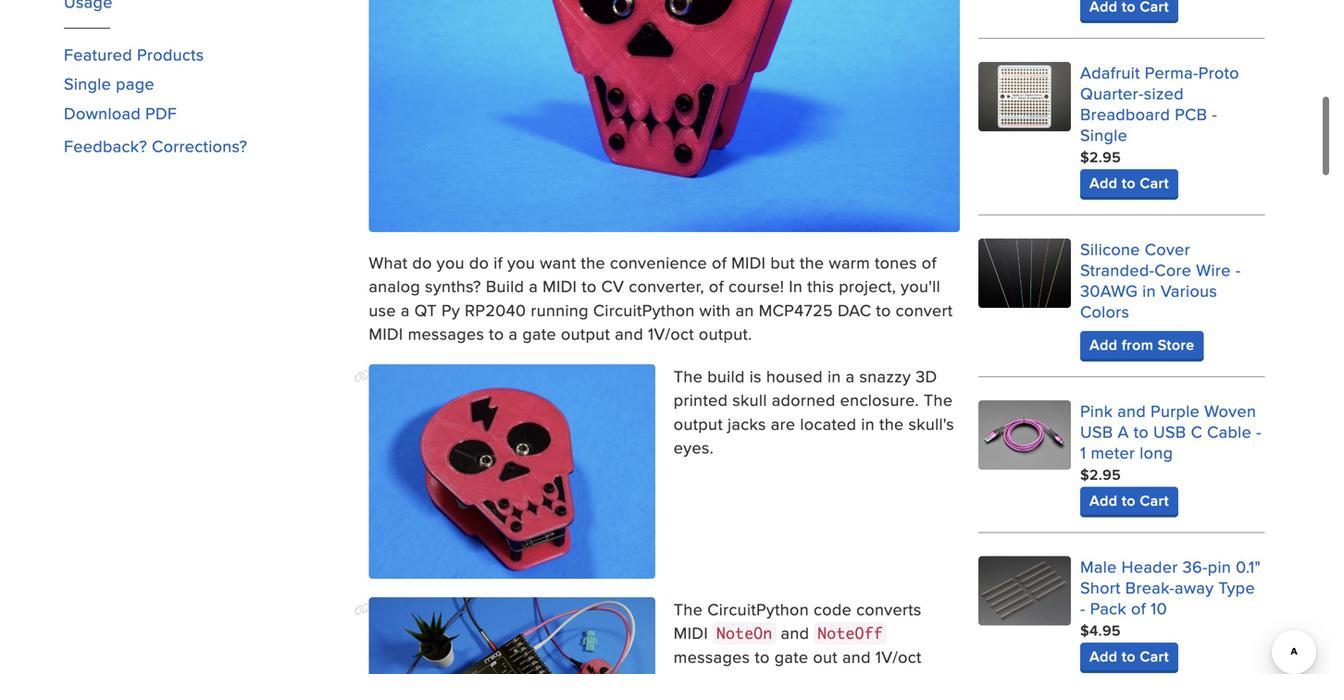Task type: locate. For each thing, give the bounding box(es) containing it.
the for the circuitpython code converts midi
[[674, 598, 703, 622]]

to down the pack
[[1122, 646, 1136, 668]]

a right build
[[529, 275, 538, 298]]

output.
[[699, 322, 752, 346]]

add to cart link up silicone
[[1080, 169, 1178, 197]]

1 horizontal spatial you
[[507, 251, 535, 275]]

1 vertical spatial add to cart link
[[1080, 487, 1178, 515]]

1 horizontal spatial 1v/oct
[[876, 646, 922, 669]]

add to cart link
[[1080, 169, 1178, 197], [1080, 487, 1178, 515], [1080, 643, 1178, 671]]

are
[[771, 412, 796, 436], [765, 669, 790, 675]]

0 horizontal spatial messages
[[408, 322, 484, 346]]

eyes.
[[674, 436, 714, 460]]

the down enclosure.
[[880, 412, 904, 436]]

1 horizontal spatial circuitpython
[[707, 598, 809, 622]]

course!
[[729, 275, 784, 298]]

if
[[494, 251, 503, 275]]

2 do from the left
[[469, 251, 489, 275]]

$2.95 down breadboard
[[1080, 146, 1121, 168]]

to up silicone
[[1122, 172, 1136, 194]]

featured
[[64, 42, 132, 66]]

silicone cover stranded-core wire - 30awg in various colors laid out beside each other. image
[[979, 239, 1071, 308]]

1v/oct up through
[[876, 646, 922, 669]]

1 vertical spatial output
[[674, 412, 723, 436]]

qt
[[415, 299, 437, 322]]

noteon and noteoff messages to gate out and 1v/oct signals that are sent through the tw
[[674, 622, 959, 675]]

the up this at the top of the page
[[800, 251, 824, 275]]

the inside the build is housed in a snazzy 3d printed skull adorned enclosure. the output jacks are located in the skull's eyes.
[[880, 412, 904, 436]]

0 vertical spatial 1v/oct
[[648, 322, 694, 346]]

2 add from the top
[[1090, 334, 1118, 356]]

use
[[369, 299, 396, 322]]

3d
[[916, 365, 937, 388]]

output down running
[[561, 322, 610, 346]]

guide resources element
[[64, 33, 350, 134]]

and right pink
[[1118, 400, 1146, 423]]

pin
[[1208, 556, 1231, 579]]

0 vertical spatial link image
[[354, 370, 371, 383]]

single inside featured products single page download pdf
[[64, 72, 111, 95]]

add to cart link down "$4.95"
[[1080, 643, 1178, 671]]

the up "printed"
[[674, 365, 703, 388]]

and down cv
[[615, 322, 643, 346]]

guide navigation element
[[64, 0, 350, 134]]

in up adorned
[[828, 365, 841, 388]]

add up silicone
[[1090, 172, 1118, 194]]

of inside male header 36-pin 0.1" short break-away type - pack of 10 $4.95 add to cart
[[1131, 597, 1146, 621]]

output
[[561, 322, 610, 346], [674, 412, 723, 436]]

0 horizontal spatial output
[[561, 322, 610, 346]]

2 link image from the top
[[354, 604, 371, 616]]

0 horizontal spatial do
[[412, 251, 432, 275]]

cart up cover
[[1140, 172, 1169, 194]]

1 horizontal spatial in
[[861, 412, 875, 436]]

single
[[64, 72, 111, 95], [1080, 123, 1128, 147]]

cart down 10
[[1140, 646, 1169, 668]]

of
[[712, 251, 727, 275], [922, 251, 937, 275], [709, 275, 724, 298], [1131, 597, 1146, 621]]

1 vertical spatial circuitpython
[[707, 598, 809, 622]]

cart down long
[[1140, 490, 1169, 512]]

0 vertical spatial add to cart link
[[1080, 169, 1178, 197]]

and inside pink and purple woven usb a to usb c cable - 1 meter long $2.95 add to cart
[[1118, 400, 1146, 423]]

adafruit perma-proto quarter-sized breadboard pcb - single $2.95 add to cart
[[1080, 61, 1240, 194]]

the inside noteon and noteoff messages to gate out and 1v/oct signals that are sent through the tw
[[895, 669, 920, 675]]

and
[[615, 322, 643, 346], [1118, 400, 1146, 423], [781, 622, 809, 645], [842, 646, 871, 669]]

2 $2.95 from the top
[[1080, 464, 1121, 486]]

in
[[1143, 279, 1156, 303], [828, 365, 841, 388], [861, 412, 875, 436]]

2 you from the left
[[507, 251, 535, 275]]

pink and purple woven usb a to usb c cable - 1 meter long link
[[1080, 400, 1262, 465]]

- right cable
[[1256, 420, 1262, 444]]

0 horizontal spatial usb
[[1080, 420, 1113, 444]]

add down "$4.95"
[[1090, 646, 1118, 668]]

you right the if
[[507, 251, 535, 275]]

0 vertical spatial output
[[561, 322, 610, 346]]

1 add from the top
[[1090, 172, 1118, 194]]

$2.95 inside adafruit perma-proto quarter-sized breadboard pcb - single $2.95 add to cart
[[1080, 146, 1121, 168]]

gate down running
[[522, 322, 556, 346]]

circuitpython up 'noteon'
[[707, 598, 809, 622]]

output down "printed"
[[674, 412, 723, 436]]

4 add from the top
[[1090, 646, 1118, 668]]

to down meter
[[1122, 490, 1136, 512]]

running
[[531, 299, 589, 322]]

$2.95 down a
[[1080, 464, 1121, 486]]

2 vertical spatial cart
[[1140, 646, 1169, 668]]

- inside pink and purple woven usb a to usb c cable - 1 meter long $2.95 add to cart
[[1256, 420, 1262, 444]]

dac
[[838, 299, 872, 322]]

noteoff
[[818, 625, 883, 644]]

silicone
[[1080, 237, 1140, 261]]

the
[[581, 251, 605, 275], [800, 251, 824, 275], [880, 412, 904, 436], [895, 669, 920, 675]]

usb
[[1080, 420, 1113, 444], [1154, 420, 1187, 444]]

3 cart from the top
[[1140, 646, 1169, 668]]

and up sent
[[781, 622, 809, 645]]

circuitpython inside the circuitpython code converts midi
[[707, 598, 809, 622]]

1 horizontal spatial messages
[[674, 646, 750, 669]]

link image
[[354, 370, 371, 383], [354, 604, 371, 616]]

circuitpython down converter, at top
[[593, 299, 695, 322]]

1 vertical spatial link image
[[354, 604, 371, 616]]

male header 36-pin 0.1" short break-away type - pack of 10 link
[[1080, 556, 1261, 621]]

to right a
[[1134, 420, 1149, 444]]

build
[[486, 275, 524, 298]]

to inside male header 36-pin 0.1" short break-away type - pack of 10 $4.95 add to cart
[[1122, 646, 1136, 668]]

top view of adafruit perma-proto quarter-sized breadboard pcb. image
[[979, 62, 1071, 131]]

feedback? corrections? link
[[64, 134, 247, 158]]

a down rp2040
[[509, 322, 518, 346]]

add
[[1090, 172, 1118, 194], [1090, 334, 1118, 356], [1090, 490, 1118, 512], [1090, 646, 1118, 668]]

to down rp2040
[[489, 322, 504, 346]]

0 vertical spatial circuitpython
[[593, 299, 695, 322]]

do
[[412, 251, 432, 275], [469, 251, 489, 275]]

what
[[369, 251, 408, 275]]

3 add from the top
[[1090, 490, 1118, 512]]

usb left c
[[1154, 420, 1187, 444]]

add down colors at right top
[[1090, 334, 1118, 356]]

to inside adafruit perma-proto quarter-sized breadboard pcb - single $2.95 add to cart
[[1122, 172, 1136, 194]]

break-
[[1126, 576, 1175, 600]]

single down quarter-
[[1080, 123, 1128, 147]]

add to cart link down meter
[[1080, 487, 1178, 515]]

messages
[[408, 322, 484, 346], [674, 646, 750, 669]]

0 horizontal spatial single
[[64, 72, 111, 95]]

1 vertical spatial 1v/oct
[[876, 646, 922, 669]]

3 add to cart link from the top
[[1080, 643, 1178, 671]]

core
[[1155, 258, 1192, 282]]

- right wire
[[1236, 258, 1241, 282]]

0 vertical spatial single
[[64, 72, 111, 95]]

are inside noteon and noteoff messages to gate out and 1v/oct signals that are sent through the tw
[[765, 669, 790, 675]]

$2.95
[[1080, 146, 1121, 168], [1080, 464, 1121, 486]]

cart inside pink and purple woven usb a to usb c cable - 1 meter long $2.95 add to cart
[[1140, 490, 1169, 512]]

midi up running
[[543, 275, 577, 298]]

1 vertical spatial cart
[[1140, 490, 1169, 512]]

messages inside noteon and noteoff messages to gate out and 1v/oct signals that are sent through the tw
[[674, 646, 750, 669]]

- inside adafruit perma-proto quarter-sized breadboard pcb - single $2.95 add to cart
[[1212, 102, 1218, 126]]

in left various
[[1143, 279, 1156, 303]]

1 vertical spatial $2.95
[[1080, 464, 1121, 486]]

c
[[1191, 420, 1203, 444]]

download
[[64, 101, 141, 125]]

1 $2.95 from the top
[[1080, 146, 1121, 168]]

messages up 'signals'
[[674, 646, 750, 669]]

-
[[1212, 102, 1218, 126], [1236, 258, 1241, 282], [1256, 420, 1262, 444], [1080, 597, 1086, 621]]

do left the if
[[469, 251, 489, 275]]

1 add to cart link from the top
[[1080, 169, 1178, 197]]

the inside the circuitpython code converts midi
[[674, 598, 703, 622]]

add to cart link for meter
[[1080, 487, 1178, 515]]

1 vertical spatial are
[[765, 669, 790, 675]]

stranded-
[[1080, 258, 1155, 282]]

0 horizontal spatial 1v/oct
[[648, 322, 694, 346]]

2 cart from the top
[[1140, 490, 1169, 512]]

synths?
[[425, 275, 481, 298]]

to inside noteon and noteoff messages to gate out and 1v/oct signals that are sent through the tw
[[755, 646, 770, 669]]

2 horizontal spatial in
[[1143, 279, 1156, 303]]

1 link image from the top
[[354, 370, 371, 383]]

add from store link
[[1080, 331, 1204, 359]]

a left 'snazzy'
[[846, 365, 855, 388]]

adafruit perma-proto quarter-sized breadboard pcb - single link
[[1080, 61, 1240, 147]]

1v/oct down converter, at top
[[648, 322, 694, 346]]

do right what
[[412, 251, 432, 275]]

10
[[1151, 597, 1167, 621]]

1 vertical spatial single
[[1080, 123, 1128, 147]]

- right pcb
[[1212, 102, 1218, 126]]

1 horizontal spatial usb
[[1154, 420, 1187, 444]]

1 vertical spatial messages
[[674, 646, 750, 669]]

enclosure.
[[840, 388, 919, 412]]

0 vertical spatial in
[[1143, 279, 1156, 303]]

usb left a
[[1080, 420, 1113, 444]]

midi up 'signals'
[[674, 622, 708, 645]]

signals
[[674, 669, 727, 675]]

1 vertical spatial gate
[[775, 646, 809, 669]]

pink
[[1080, 400, 1113, 423]]

add down meter
[[1090, 490, 1118, 512]]

0 horizontal spatial gate
[[522, 322, 556, 346]]

1 horizontal spatial gate
[[775, 646, 809, 669]]

in down enclosure.
[[861, 412, 875, 436]]

a left qt
[[401, 299, 410, 322]]

2 vertical spatial in
[[861, 412, 875, 436]]

to up that
[[755, 646, 770, 669]]

py
[[442, 299, 460, 322]]

0 horizontal spatial you
[[437, 251, 465, 275]]

colors
[[1080, 300, 1130, 324]]

are inside the build is housed in a snazzy 3d printed skull adorned enclosure. the output jacks are located in the skull's eyes.
[[771, 412, 796, 436]]

gate
[[522, 322, 556, 346], [775, 646, 809, 669]]

0 vertical spatial cart
[[1140, 172, 1169, 194]]

2 add to cart link from the top
[[1080, 487, 1178, 515]]

1 horizontal spatial single
[[1080, 123, 1128, 147]]

messages down py
[[408, 322, 484, 346]]

you up "synths?"
[[437, 251, 465, 275]]

in
[[789, 275, 803, 298]]

gate inside what do you do if you want the convenience of midi but the warm tones of analog synths? build a midi to cv converter, of course! in this project, you'll use a qt py rp2040 running circuitpython with an mcp4725 dac to convert midi messages to a gate output and 1v/oct output.
[[522, 322, 556, 346]]

are right that
[[765, 669, 790, 675]]

0 vertical spatial gate
[[522, 322, 556, 346]]

the right through
[[895, 669, 920, 675]]

to
[[1122, 172, 1136, 194], [582, 275, 597, 298], [876, 299, 891, 322], [489, 322, 504, 346], [1134, 420, 1149, 444], [1122, 490, 1136, 512], [755, 646, 770, 669], [1122, 646, 1136, 668]]

add inside pink and purple woven usb a to usb c cable - 1 meter long $2.95 add to cart
[[1090, 490, 1118, 512]]

0 horizontal spatial in
[[828, 365, 841, 388]]

0 vertical spatial are
[[771, 412, 796, 436]]

featured products link
[[64, 42, 204, 66]]

the up 'signals'
[[674, 598, 703, 622]]

1 horizontal spatial do
[[469, 251, 489, 275]]

pack
[[1090, 597, 1127, 621]]

an
[[736, 299, 754, 322]]

gate up sent
[[775, 646, 809, 669]]

are down adorned
[[771, 412, 796, 436]]

0 horizontal spatial circuitpython
[[593, 299, 695, 322]]

1 cart from the top
[[1140, 172, 1169, 194]]

the up skull's
[[924, 388, 953, 412]]

from
[[1122, 334, 1154, 356]]

single down featured
[[64, 72, 111, 95]]

code
[[814, 598, 852, 622]]

quarter-
[[1080, 81, 1144, 105]]

and inside what do you do if you want the convenience of midi but the warm tones of analog synths? build a midi to cv converter, of course! in this project, you'll use a qt py rp2040 running circuitpython with an mcp4725 dac to convert midi messages to a gate output and 1v/oct output.
[[615, 322, 643, 346]]

0 vertical spatial $2.95
[[1080, 146, 1121, 168]]

add inside adafruit perma-proto quarter-sized breadboard pcb - single $2.95 add to cart
[[1090, 172, 1118, 194]]

0 vertical spatial messages
[[408, 322, 484, 346]]

1 horizontal spatial output
[[674, 412, 723, 436]]

and up through
[[842, 646, 871, 669]]

1 you from the left
[[437, 251, 465, 275]]

cart
[[1140, 172, 1169, 194], [1140, 490, 1169, 512], [1140, 646, 1169, 668]]

2 vertical spatial add to cart link
[[1080, 643, 1178, 671]]

- left the pack
[[1080, 597, 1086, 621]]

header
[[1122, 556, 1178, 579]]

adorned
[[772, 388, 836, 412]]

cv
[[601, 275, 624, 298]]



Task type: vqa. For each thing, say whether or not it's contained in the screenshot.
the jack.
no



Task type: describe. For each thing, give the bounding box(es) containing it.
add inside male header 36-pin 0.1" short break-away type - pack of 10 $4.95 add to cart
[[1090, 646, 1118, 668]]

midi down use
[[369, 322, 403, 346]]

add from store
[[1090, 334, 1195, 356]]

warm
[[829, 251, 870, 275]]

$2.95 inside pink and purple woven usb a to usb c cable - 1 meter long $2.95 add to cart
[[1080, 464, 1121, 486]]

midi inside the circuitpython code converts midi
[[674, 622, 708, 645]]

projects_edited_p1380483.jpg image
[[369, 0, 960, 232]]

adafruit
[[1080, 61, 1140, 84]]

proto
[[1199, 61, 1240, 84]]

mcp4725
[[759, 299, 833, 322]]

wire
[[1196, 258, 1231, 282]]

download pdf link
[[64, 101, 177, 125]]

pack of 10 of 36-pin 0.1 inch short break-away male header image
[[979, 557, 1071, 626]]

- inside "silicone cover stranded-core wire - 30awg in various colors"
[[1236, 258, 1241, 282]]

1v/oct inside what do you do if you want the convenience of midi but the warm tones of analog synths? build a midi to cv converter, of course! in this project, you'll use a qt py rp2040 running circuitpython with an mcp4725 dac to convert midi messages to a gate output and 1v/oct output.
[[648, 322, 694, 346]]

output inside what do you do if you want the convenience of midi but the warm tones of analog synths? build a midi to cv converter, of course! in this project, you'll use a qt py rp2040 running circuitpython with an mcp4725 dac to convert midi messages to a gate output and 1v/oct output.
[[561, 322, 610, 346]]

single inside adafruit perma-proto quarter-sized breadboard pcb - single $2.95 add to cart
[[1080, 123, 1128, 147]]

the circuitpython code converts midi
[[674, 598, 922, 645]]

add to cart link for 10
[[1080, 643, 1178, 671]]

cart inside adafruit perma-proto quarter-sized breadboard pcb - single $2.95 add to cart
[[1140, 172, 1169, 194]]

sent
[[794, 669, 827, 675]]

convert
[[896, 299, 953, 322]]

- inside male header 36-pin 0.1" short break-away type - pack of 10 $4.95 add to cart
[[1080, 597, 1086, 621]]

perma-
[[1145, 61, 1199, 84]]

skull's
[[909, 412, 955, 436]]

silicone cover stranded-core wire - 30awg in various colors link
[[1080, 237, 1241, 324]]

this
[[807, 275, 834, 298]]

link image for the circuitpython code converts midi
[[354, 604, 371, 616]]

1 do from the left
[[412, 251, 432, 275]]

purple
[[1151, 400, 1200, 423]]

single page link
[[64, 72, 155, 95]]

build
[[707, 365, 745, 388]]

with
[[700, 299, 731, 322]]

what do you do if you want the convenience of midi but the warm tones of analog synths? build a midi to cv converter, of course! in this project, you'll use a qt py rp2040 running circuitpython with an mcp4725 dac to convert midi messages to a gate output and 1v/oct output.
[[369, 251, 953, 346]]

output inside the build is housed in a snazzy 3d printed skull adorned enclosure. the output jacks are located in the skull's eyes.
[[674, 412, 723, 436]]

pcb
[[1175, 102, 1208, 126]]

link image for the build is housed in a snazzy 3d printed skull adorned enclosure. the output jacks are located in the skull's eyes.
[[354, 370, 371, 383]]

add to cart link for cart
[[1080, 169, 1178, 197]]

30awg
[[1080, 279, 1138, 303]]

analog
[[369, 275, 420, 298]]

male header 36-pin 0.1" short break-away type - pack of 10 $4.95 add to cart
[[1080, 556, 1261, 668]]

midi up course!
[[732, 251, 766, 275]]

page
[[116, 72, 155, 95]]

short
[[1080, 576, 1121, 600]]

meter
[[1091, 441, 1135, 465]]

$4.95
[[1080, 620, 1121, 642]]

away
[[1175, 576, 1214, 600]]

corrections?
[[152, 134, 247, 158]]

noteon
[[717, 625, 773, 644]]

feedback?
[[64, 134, 147, 158]]

pdf
[[145, 101, 177, 125]]

silicone cover stranded-core wire - 30awg in various colors
[[1080, 237, 1241, 324]]

the build is housed in a snazzy 3d printed skull adorned enclosure. the output jacks are located in the skull's eyes.
[[674, 365, 955, 460]]

cable
[[1207, 420, 1252, 444]]

is
[[750, 365, 762, 388]]

jacks
[[728, 412, 766, 436]]

various
[[1161, 279, 1218, 303]]

store
[[1158, 334, 1195, 356]]

1 usb from the left
[[1080, 420, 1113, 444]]

the up cv
[[581, 251, 605, 275]]

converts
[[856, 598, 922, 622]]

pink and purple woven usb a to usb c cable - 1 meter long $2.95 add to cart
[[1080, 400, 1262, 512]]

tones
[[875, 251, 917, 275]]

circuitpython inside what do you do if you want the convenience of midi but the warm tones of analog synths? build a midi to cv converter, of course! in this project, you'll use a qt py rp2040 running circuitpython with an mcp4725 dac to convert midi messages to a gate output and 1v/oct output.
[[593, 299, 695, 322]]

messages inside what do you do if you want the convenience of midi but the warm tones of analog synths? build a midi to cv converter, of course! in this project, you'll use a qt py rp2040 running circuitpython with an mcp4725 dac to convert midi messages to a gate output and 1v/oct output.
[[408, 322, 484, 346]]

cover
[[1145, 237, 1191, 261]]

a
[[1118, 420, 1129, 444]]

36-
[[1183, 556, 1208, 579]]

type
[[1219, 576, 1255, 600]]

want
[[540, 251, 576, 275]]

featured products single page download pdf
[[64, 42, 204, 125]]

located
[[800, 412, 857, 436]]

that
[[731, 669, 760, 675]]

products
[[137, 42, 204, 66]]

printed
[[674, 388, 728, 412]]

gate inside noteon and noteoff messages to gate out and 1v/oct signals that are sent through the tw
[[775, 646, 809, 669]]

convenience
[[610, 251, 707, 275]]

snazzy
[[860, 365, 911, 388]]

1 vertical spatial in
[[828, 365, 841, 388]]

projects_edited_p1380540.jpg image
[[369, 365, 655, 579]]

male
[[1080, 556, 1117, 579]]

woven
[[1205, 400, 1257, 423]]

1
[[1080, 441, 1086, 465]]

a inside the build is housed in a snazzy 3d printed skull adorned enclosure. the output jacks are located in the skull's eyes.
[[846, 365, 855, 388]]

to left cv
[[582, 275, 597, 298]]

but
[[771, 251, 795, 275]]

the for the build is housed in a snazzy 3d printed skull adorned enclosure. the output jacks are located in the skull's eyes.
[[674, 365, 703, 388]]

rp2040
[[465, 299, 526, 322]]

angled shot of coiled pink and purple usb cable with usb a and usb c connectors. image
[[979, 401, 1071, 470]]

to down project,
[[876, 299, 891, 322]]

long
[[1140, 441, 1173, 465]]

1v/oct inside noteon and noteoff messages to gate out and 1v/oct signals that are sent through the tw
[[876, 646, 922, 669]]

through
[[831, 669, 891, 675]]

housed
[[766, 365, 823, 388]]

project,
[[839, 275, 896, 298]]

0.1"
[[1236, 556, 1261, 579]]

in inside "silicone cover stranded-core wire - 30awg in various colors"
[[1143, 279, 1156, 303]]

cart inside male header 36-pin 0.1" short break-away type - pack of 10 $4.95 add to cart
[[1140, 646, 1169, 668]]

skull
[[733, 388, 767, 412]]

2 usb from the left
[[1154, 420, 1187, 444]]

feedback? corrections?
[[64, 134, 247, 158]]

you'll
[[901, 275, 941, 298]]



